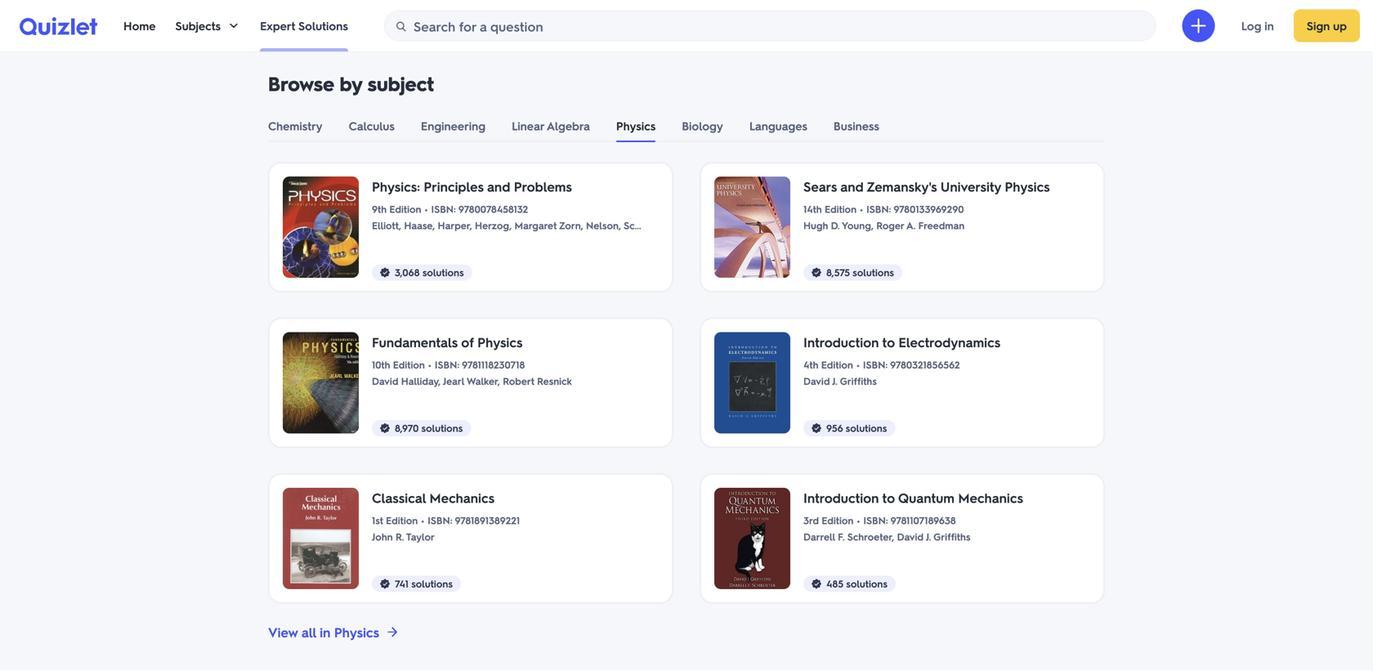 Task type: describe. For each thing, give the bounding box(es) containing it.
of
[[461, 334, 474, 351]]

956 solutions
[[827, 422, 888, 435]]

3rd
[[804, 514, 819, 527]]

herzog,
[[475, 219, 512, 232]]

elliott,
[[372, 219, 402, 232]]

9781107189638
[[891, 514, 957, 527]]

4th
[[804, 359, 819, 371]]

14th
[[804, 203, 822, 215]]

linear
[[512, 119, 544, 133]]

halliday,
[[401, 375, 441, 388]]

log in
[[1242, 18, 1275, 33]]

principles
[[424, 178, 484, 195]]

electrodynamics
[[899, 334, 1001, 351]]

to for electrodynamics
[[883, 334, 895, 351]]

mechanics inside introduction to quantum mechanics 3rd edition • isbn: 9781107189638 darrell f. schroeter, david j. griffiths
[[959, 489, 1024, 507]]

introduction for introduction to quantum mechanics
[[804, 489, 879, 507]]

home link
[[123, 0, 156, 52]]

verified stamp image for classical
[[379, 578, 392, 591]]

9781891389221
[[455, 514, 520, 527]]

edition inside introduction to electrodynamics 4th edition • isbn: 9780321856562 david j. griffiths
[[822, 359, 854, 371]]

jearl
[[443, 375, 465, 388]]

edition inside sears and zemansky's university physics 14th edition • isbn: 9780133969290 hugh d. young, roger a. freedman
[[825, 203, 857, 215]]

f.
[[838, 531, 845, 543]]

isbn: inside sears and zemansky's university physics 14th edition • isbn: 9780133969290 hugh d. young, roger a. freedman
[[867, 203, 892, 215]]

741
[[395, 578, 409, 590]]

physics: principles and problems link
[[372, 177, 572, 196]]

margaret
[[515, 219, 557, 232]]

sears and zemansky's university physics link
[[804, 177, 1051, 196]]

physics: principles and problems 9th edition • isbn: 9780078458132 elliott, haase, harper, herzog, margaret zorn, nelson, schuler, zitzewitz
[[372, 178, 704, 232]]

and inside sears and zemansky's university physics 14th edition • isbn: 9780133969290 hugh d. young, roger a. freedman
[[841, 178, 864, 195]]

introduction to quantum mechanics 3rd edition by darrell f. schroeter, david j. griffiths image
[[715, 488, 791, 590]]

solutions
[[299, 18, 348, 33]]

d.
[[831, 219, 840, 232]]

solutions for physics
[[422, 422, 463, 435]]

walker,
[[467, 375, 500, 388]]

• inside introduction to quantum mechanics 3rd edition • isbn: 9781107189638 darrell f. schroeter, david j. griffiths
[[857, 514, 861, 527]]

Search text field
[[414, 11, 1152, 42]]

expert solutions
[[260, 18, 348, 33]]

david for fundamentals
[[372, 375, 399, 388]]

9th
[[372, 203, 387, 215]]

mechanics inside classical mechanics 1st edition • isbn: 9781891389221 john r. taylor
[[430, 489, 495, 507]]

john
[[372, 531, 393, 543]]

robert
[[503, 375, 535, 388]]

sign up
[[1308, 18, 1348, 33]]

isbn: inside physics: principles and problems 9th edition • isbn: 9780078458132 elliott, haase, harper, herzog, margaret zorn, nelson, schuler, zitzewitz
[[431, 203, 456, 215]]

languages
[[750, 119, 808, 133]]

hugh
[[804, 219, 829, 232]]

classical mechanics 1st edition by john r. taylor image
[[283, 488, 359, 590]]

physics tab
[[617, 110, 656, 142]]

isbn: inside introduction to electrodynamics 4th edition • isbn: 9780321856562 david j. griffiths
[[864, 359, 888, 371]]

fundamentals of physics 10th edition by david halliday, jearl walker, robert resnick image
[[283, 332, 359, 434]]

view
[[268, 624, 298, 641]]

10th
[[372, 359, 390, 371]]

david inside introduction to quantum mechanics 3rd edition • isbn: 9781107189638 darrell f. schroeter, david j. griffiths
[[898, 531, 924, 543]]

introduction to quantum mechanics 3rd edition • isbn: 9781107189638 darrell f. schroeter, david j. griffiths
[[804, 489, 1024, 543]]

algebra
[[547, 119, 590, 133]]

business
[[834, 119, 880, 133]]

to for quantum
[[883, 489, 895, 507]]

all
[[302, 624, 316, 641]]

introduction to electrodynamics 4th edition by david j. griffiths image
[[715, 332, 791, 434]]

1st
[[372, 514, 383, 527]]

quantum
[[899, 489, 955, 507]]

2 quizlet image from the top
[[20, 17, 97, 35]]

sears and zemansky's university physics 14th edition • isbn: 9780133969290 hugh d. young, roger a. freedman
[[804, 178, 1051, 232]]

physics:
[[372, 178, 420, 195]]

subject
[[368, 71, 434, 96]]

j. inside introduction to quantum mechanics 3rd edition • isbn: 9781107189638 darrell f. schroeter, david j. griffiths
[[926, 531, 932, 543]]

languages tab
[[750, 110, 808, 142]]

zitzewitz
[[663, 219, 704, 232]]

introduction for introduction to electrodynamics
[[804, 334, 879, 351]]

physics: principles and problems 9th edition by elliott, haase, harper, herzog, margaret zorn, nelson, schuler, zitzewitz image
[[283, 177, 359, 278]]

8,575
[[827, 266, 850, 279]]

485 solutions
[[827, 578, 888, 590]]

calculus tab
[[349, 110, 395, 142]]

freedman
[[919, 219, 965, 232]]

sign up button
[[1294, 9, 1361, 42]]

9780078458132
[[459, 203, 528, 215]]

engineering tab
[[421, 110, 486, 142]]

solutions for 1st
[[412, 578, 453, 590]]

sign
[[1308, 18, 1331, 33]]

browse by subject
[[268, 71, 434, 96]]

8,970 solutions
[[395, 422, 463, 435]]

tab list containing chemistry
[[255, 110, 1119, 142]]

956
[[827, 422, 843, 435]]

solutions for zemansky's
[[853, 266, 895, 279]]

verified stamp image for physics:
[[379, 266, 392, 279]]

browse
[[268, 71, 335, 96]]

physics inside "view all in physics" link
[[334, 624, 380, 641]]

introduction to quantum mechanics link
[[804, 488, 1024, 508]]

create image
[[1190, 16, 1209, 36]]

j. inside introduction to electrodynamics 4th edition • isbn: 9780321856562 david j. griffiths
[[833, 375, 838, 388]]

roger
[[877, 219, 905, 232]]

university
[[941, 178, 1002, 195]]

edition inside physics: principles and problems 9th edition • isbn: 9780078458132 elliott, haase, harper, herzog, margaret zorn, nelson, schuler, zitzewitz
[[390, 203, 422, 215]]

9780133969290
[[894, 203, 965, 215]]

biology
[[682, 119, 724, 133]]

verified stamp image for introduction
[[810, 578, 824, 591]]



Task type: locate. For each thing, give the bounding box(es) containing it.
verified stamp image
[[379, 266, 392, 279], [379, 578, 392, 591], [810, 578, 824, 591]]

young,
[[842, 219, 874, 232]]

verified stamp image left 3,068
[[379, 266, 392, 279]]

j. up 956
[[833, 375, 838, 388]]

1 to from the top
[[883, 334, 895, 351]]

david inside fundamentals of physics 10th edition • isbn: 9781118230718 david halliday, jearl walker, robert resnick
[[372, 375, 399, 388]]

1 vertical spatial griffiths
[[934, 531, 971, 543]]

8,575 solutions
[[827, 266, 895, 279]]

physics left biology at the top
[[617, 119, 656, 133]]

isbn: up the roger on the top
[[867, 203, 892, 215]]

isbn: down 'classical mechanics' link at bottom
[[428, 514, 453, 527]]

david down 10th on the bottom left
[[372, 375, 399, 388]]

r.
[[396, 531, 404, 543]]

sears
[[804, 178, 837, 195]]

1 quizlet image from the top
[[20, 16, 97, 35]]

isbn: up harper,
[[431, 203, 456, 215]]

9780321856562
[[891, 359, 961, 371]]

arrow right image
[[386, 626, 399, 639]]

solutions for quantum
[[847, 578, 888, 590]]

j. down 9781107189638
[[926, 531, 932, 543]]

0 vertical spatial in
[[1265, 18, 1275, 33]]

view all in physics
[[268, 624, 380, 641]]

classical mechanics 1st edition • isbn: 9781891389221 john r. taylor
[[372, 489, 520, 543]]

to left the quantum at the bottom
[[883, 489, 895, 507]]

david for introduction
[[804, 375, 830, 388]]

0 vertical spatial j.
[[833, 375, 838, 388]]

edition inside classical mechanics 1st edition • isbn: 9781891389221 john r. taylor
[[386, 514, 418, 527]]

1 horizontal spatial david
[[804, 375, 830, 388]]

1 horizontal spatial griffiths
[[934, 531, 971, 543]]

verified stamp image for fundamentals
[[379, 422, 392, 435]]

solutions right 3,068
[[423, 266, 464, 279]]

sears and zemansky's university physics 14th edition by hugh d. young, roger a. freedman image
[[715, 177, 791, 278]]

caret down image
[[227, 19, 240, 32]]

• inside classical mechanics 1st edition • isbn: 9781891389221 john r. taylor
[[421, 514, 425, 527]]

expert
[[260, 18, 295, 33]]

0 horizontal spatial griffiths
[[840, 375, 877, 388]]

1 vertical spatial j.
[[926, 531, 932, 543]]

zorn,
[[559, 219, 584, 232]]

edition up r.
[[386, 514, 418, 527]]

• up schroeter,
[[857, 514, 861, 527]]

and right sears at the right of page
[[841, 178, 864, 195]]

verified stamp image left 741
[[379, 578, 392, 591]]

home
[[123, 18, 156, 33]]

• inside introduction to electrodynamics 4th edition • isbn: 9780321856562 david j. griffiths
[[857, 359, 860, 371]]

verified stamp image left 8,970
[[379, 422, 392, 435]]

isbn: up jearl
[[435, 359, 460, 371]]

physics inside sears and zemansky's university physics 14th edition • isbn: 9780133969290 hugh d. young, roger a. freedman
[[1005, 178, 1051, 195]]

a.
[[907, 219, 916, 232]]

and inside physics: principles and problems 9th edition • isbn: 9780078458132 elliott, haase, harper, herzog, margaret zorn, nelson, schuler, zitzewitz
[[487, 178, 511, 195]]

griffiths
[[840, 375, 877, 388], [934, 531, 971, 543]]

view all in physics link
[[268, 623, 399, 642]]

isbn: down introduction to electrodynamics link
[[864, 359, 888, 371]]

introduction inside introduction to electrodynamics 4th edition • isbn: 9780321856562 david j. griffiths
[[804, 334, 879, 351]]

mechanics right the quantum at the bottom
[[959, 489, 1024, 507]]

schroeter,
[[848, 531, 895, 543]]

mechanics
[[430, 489, 495, 507], [959, 489, 1024, 507]]

verified stamp image left '8,575'
[[810, 266, 824, 279]]

1 mechanics from the left
[[430, 489, 495, 507]]

1 horizontal spatial j.
[[926, 531, 932, 543]]

solutions right '8,575'
[[853, 266, 895, 279]]

isbn: inside classical mechanics 1st edition • isbn: 9781891389221 john r. taylor
[[428, 514, 453, 527]]

haase,
[[404, 219, 435, 232]]

9781118230718
[[462, 359, 525, 371]]

search image
[[395, 20, 408, 33]]

solutions for and
[[423, 266, 464, 279]]

• up young,
[[860, 203, 864, 215]]

741 solutions
[[395, 578, 453, 590]]

verified stamp image
[[810, 266, 824, 279], [379, 422, 392, 435], [810, 422, 824, 435]]

485
[[827, 578, 844, 590]]

to inside introduction to electrodynamics 4th edition • isbn: 9780321856562 david j. griffiths
[[883, 334, 895, 351]]

1 horizontal spatial in
[[1265, 18, 1275, 33]]

to
[[883, 334, 895, 351], [883, 489, 895, 507]]

physics inside fundamentals of physics 10th edition • isbn: 9781118230718 david halliday, jearl walker, robert resnick
[[478, 334, 523, 351]]

• inside sears and zemansky's university physics 14th edition • isbn: 9780133969290 hugh d. young, roger a. freedman
[[860, 203, 864, 215]]

classical mechanics link
[[372, 488, 495, 508]]

mechanics up 9781891389221
[[430, 489, 495, 507]]

j.
[[833, 375, 838, 388], [926, 531, 932, 543]]

business tab
[[834, 110, 880, 142]]

classical
[[372, 489, 426, 507]]

griffiths up 956 solutions
[[840, 375, 877, 388]]

griffiths inside introduction to electrodynamics 4th edition • isbn: 9780321856562 david j. griffiths
[[840, 375, 877, 388]]

edition
[[390, 203, 422, 215], [825, 203, 857, 215], [393, 359, 425, 371], [822, 359, 854, 371], [386, 514, 418, 527], [822, 514, 854, 527]]

in inside "view all in physics" link
[[320, 624, 331, 641]]

in inside the log in button
[[1265, 18, 1275, 33]]

1 vertical spatial to
[[883, 489, 895, 507]]

edition inside introduction to quantum mechanics 3rd edition • isbn: 9781107189638 darrell f. schroeter, david j. griffiths
[[822, 514, 854, 527]]

introduction up 3rd
[[804, 489, 879, 507]]

isbn: inside fundamentals of physics 10th edition • isbn: 9781118230718 david halliday, jearl walker, robert resnick
[[435, 359, 460, 371]]

to up 9780321856562
[[883, 334, 895, 351]]

david down 4th
[[804, 375, 830, 388]]

physics up 9781118230718
[[478, 334, 523, 351]]

introduction to electrodynamics link
[[804, 332, 1001, 352]]

introduction up 4th
[[804, 334, 879, 351]]

engineering
[[421, 119, 486, 133]]

introduction
[[804, 334, 879, 351], [804, 489, 879, 507]]

•
[[425, 203, 428, 215], [860, 203, 864, 215], [428, 359, 432, 371], [857, 359, 860, 371], [421, 514, 425, 527], [857, 514, 861, 527]]

verified stamp image left 485
[[810, 578, 824, 591]]

griffiths inside introduction to quantum mechanics 3rd edition • isbn: 9781107189638 darrell f. schroeter, david j. griffiths
[[934, 531, 971, 543]]

physics right university
[[1005, 178, 1051, 195]]

chemistry
[[268, 119, 323, 133]]

• inside physics: principles and problems 9th edition • isbn: 9780078458132 elliott, haase, harper, herzog, margaret zorn, nelson, schuler, zitzewitz
[[425, 203, 428, 215]]

0 horizontal spatial j.
[[833, 375, 838, 388]]

1 horizontal spatial and
[[841, 178, 864, 195]]

to inside introduction to quantum mechanics 3rd edition • isbn: 9781107189638 darrell f. schroeter, david j. griffiths
[[883, 489, 895, 507]]

in right log
[[1265, 18, 1275, 33]]

subjects
[[175, 18, 221, 33]]

fundamentals of physics 10th edition • isbn: 9781118230718 david halliday, jearl walker, robert resnick
[[372, 334, 572, 388]]

0 vertical spatial introduction
[[804, 334, 879, 351]]

2 to from the top
[[883, 489, 895, 507]]

chemistry tab
[[268, 110, 323, 142]]

isbn: inside introduction to quantum mechanics 3rd edition • isbn: 9781107189638 darrell f. schroeter, david j. griffiths
[[864, 514, 889, 527]]

• right 4th
[[857, 359, 860, 371]]

verified stamp image for sears
[[810, 266, 824, 279]]

and up 9780078458132
[[487, 178, 511, 195]]

3,068 solutions
[[395, 266, 464, 279]]

isbn:
[[431, 203, 456, 215], [867, 203, 892, 215], [435, 359, 460, 371], [864, 359, 888, 371], [428, 514, 453, 527], [864, 514, 889, 527]]

edition inside fundamentals of physics 10th edition • isbn: 9781118230718 david halliday, jearl walker, robert resnick
[[393, 359, 425, 371]]

fundamentals
[[372, 334, 458, 351]]

biology tab
[[682, 110, 724, 142]]

log
[[1242, 18, 1262, 33]]

0 vertical spatial to
[[883, 334, 895, 351]]

0 horizontal spatial mechanics
[[430, 489, 495, 507]]

edition up halliday,
[[393, 359, 425, 371]]

up
[[1334, 18, 1348, 33]]

1 and from the left
[[487, 178, 511, 195]]

0 horizontal spatial david
[[372, 375, 399, 388]]

solutions right 741
[[412, 578, 453, 590]]

linear algebra tab
[[512, 110, 590, 142]]

physics left arrow right image
[[334, 624, 380, 641]]

0 horizontal spatial and
[[487, 178, 511, 195]]

2 mechanics from the left
[[959, 489, 1024, 507]]

None search field
[[384, 10, 1157, 42]]

8,970
[[395, 422, 419, 435]]

tab list
[[255, 110, 1119, 142]]

harper,
[[438, 219, 472, 232]]

introduction inside introduction to quantum mechanics 3rd edition • isbn: 9781107189638 darrell f. schroeter, david j. griffiths
[[804, 489, 879, 507]]

linear algebra
[[512, 119, 590, 133]]

3,068
[[395, 266, 420, 279]]

verified stamp image for introduction
[[810, 422, 824, 435]]

solutions right 8,970
[[422, 422, 463, 435]]

solutions for electrodynamics
[[846, 422, 888, 435]]

physics
[[617, 119, 656, 133], [1005, 178, 1051, 195], [478, 334, 523, 351], [334, 624, 380, 641]]

solutions
[[423, 266, 464, 279], [853, 266, 895, 279], [422, 422, 463, 435], [846, 422, 888, 435], [412, 578, 453, 590], [847, 578, 888, 590]]

problems
[[514, 178, 572, 195]]

1 vertical spatial introduction
[[804, 489, 879, 507]]

2 introduction from the top
[[804, 489, 879, 507]]

log in button
[[1229, 9, 1288, 42]]

isbn: up schroeter,
[[864, 514, 889, 527]]

schuler,
[[624, 219, 661, 232]]

• up halliday,
[[428, 359, 432, 371]]

nelson,
[[586, 219, 621, 232]]

by
[[340, 71, 362, 96]]

fundamentals of physics link
[[372, 332, 523, 352]]

2 horizontal spatial david
[[898, 531, 924, 543]]

• up taylor
[[421, 514, 425, 527]]

• inside fundamentals of physics 10th edition • isbn: 9781118230718 david halliday, jearl walker, robert resnick
[[428, 359, 432, 371]]

edition up 'd.'
[[825, 203, 857, 215]]

verified stamp image left 956
[[810, 422, 824, 435]]

2 and from the left
[[841, 178, 864, 195]]

0 vertical spatial griffiths
[[840, 375, 877, 388]]

• up haase,
[[425, 203, 428, 215]]

david inside introduction to electrodynamics 4th edition • isbn: 9780321856562 david j. griffiths
[[804, 375, 830, 388]]

zemansky's
[[867, 178, 938, 195]]

darrell
[[804, 531, 836, 543]]

taylor
[[406, 531, 435, 543]]

0 horizontal spatial in
[[320, 624, 331, 641]]

and
[[487, 178, 511, 195], [841, 178, 864, 195]]

in right all at the bottom of page
[[320, 624, 331, 641]]

griffiths down 9781107189638
[[934, 531, 971, 543]]

Search field
[[385, 11, 1156, 42]]

solutions right 485
[[847, 578, 888, 590]]

introduction to electrodynamics 4th edition • isbn: 9780321856562 david j. griffiths
[[804, 334, 1001, 388]]

1 introduction from the top
[[804, 334, 879, 351]]

solutions right 956
[[846, 422, 888, 435]]

resnick
[[537, 375, 572, 388]]

edition up f.
[[822, 514, 854, 527]]

edition right 4th
[[822, 359, 854, 371]]

1 vertical spatial in
[[320, 624, 331, 641]]

edition up haase,
[[390, 203, 422, 215]]

calculus
[[349, 119, 395, 133]]

expert solutions link
[[260, 0, 348, 52]]

1 horizontal spatial mechanics
[[959, 489, 1024, 507]]

david down 9781107189638
[[898, 531, 924, 543]]

quizlet image
[[20, 16, 97, 35], [20, 17, 97, 35]]



Task type: vqa. For each thing, say whether or not it's contained in the screenshot.
'Calculus' tab
yes



